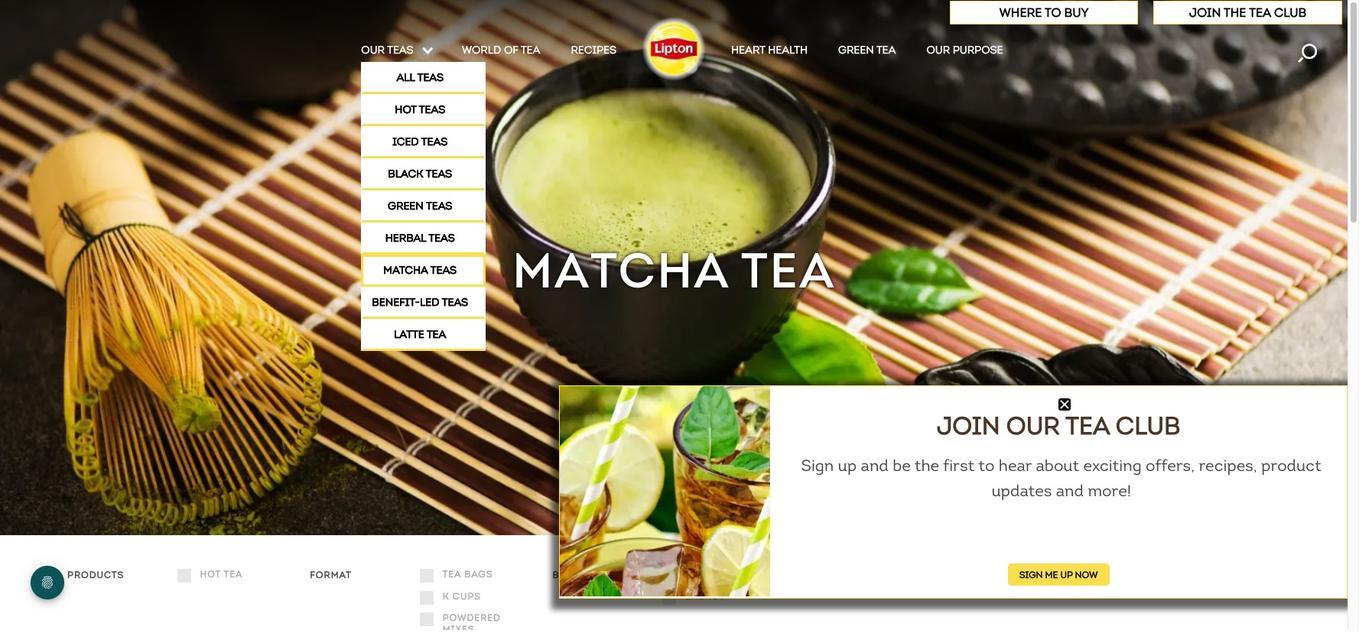 Task type: locate. For each thing, give the bounding box(es) containing it.
powdered mixes
[[443, 612, 501, 630]]

signup image
[[560, 386, 770, 596]]

teas inside hot teas link
[[419, 103, 445, 116]]

tea inside navigation
[[521, 44, 540, 57]]

sign up and be the first to hear about exciting offers, recipes, product updates and more!
[[801, 456, 1321, 501]]

0 vertical spatial and
[[861, 456, 889, 476]]

teas down black teas 'link'
[[426, 200, 452, 213]]

green for green tea
[[838, 44, 874, 57]]

teas inside herbal teas "link"
[[429, 232, 455, 245]]

tea right hot
[[224, 569, 243, 580]]

world of tea link
[[462, 44, 540, 62]]

buy
[[1064, 5, 1089, 20]]

teas inside matcha teas "link"
[[430, 264, 457, 277]]

world of tea
[[462, 44, 540, 57]]

and down about
[[1056, 481, 1084, 501]]

tea inside the green tea link
[[876, 44, 896, 57]]

herbal
[[385, 232, 426, 245]]

1 horizontal spatial our
[[1006, 411, 1060, 441]]

tea up k
[[443, 569, 461, 580]]

tea inside latte tea "link"
[[427, 328, 446, 341]]

teas right herbal at the top left of page
[[429, 232, 455, 245]]

lipton site logo image
[[639, 14, 708, 83]]

green right health at the right
[[838, 44, 874, 57]]

tea right the "of"
[[521, 44, 540, 57]]

navigation containing our teas
[[0, 43, 1348, 351]]

heart health link
[[731, 44, 808, 62]]

purpose
[[953, 44, 1003, 57]]

teas up led
[[430, 264, 457, 277]]

navigation
[[0, 43, 1348, 351]]

teas for all teas
[[417, 71, 444, 84]]

tea bags
[[443, 569, 493, 580]]

all teas link
[[361, 62, 485, 94]]

teas right all
[[417, 71, 444, 84]]

our inside our purpose link
[[927, 44, 950, 57]]

teas for hot teas
[[419, 103, 445, 116]]

world
[[462, 44, 501, 57]]

format
[[310, 569, 352, 581]]

our teas link
[[361, 44, 431, 62]]

now
[[1075, 569, 1098, 580]]

all teas
[[396, 71, 444, 84]]

iced
[[393, 136, 419, 149]]

recipes,
[[1199, 456, 1257, 476]]

teas
[[421, 136, 448, 149]]

green tea
[[838, 44, 896, 57]]

me
[[1045, 569, 1058, 580]]

recipes
[[571, 44, 616, 57]]

heart
[[731, 44, 765, 57]]

where
[[999, 5, 1042, 20]]

teas for black teas
[[426, 168, 452, 181]]

teas right our
[[387, 44, 413, 57]]

teas inside black teas 'link'
[[426, 168, 452, 181]]

benefit-led teas
[[372, 296, 468, 309]]

mixes
[[443, 623, 475, 630]]

1 horizontal spatial green
[[838, 44, 874, 57]]

hot tea
[[200, 569, 243, 580]]

tea up exciting
[[1066, 411, 1109, 441]]

join
[[1189, 5, 1221, 20]]

sign me up now
[[1019, 569, 1098, 580]]

our left purpose
[[927, 44, 950, 57]]

matcha teas link
[[361, 255, 485, 287]]

teas down 'teas'
[[426, 168, 452, 181]]

benefit-
[[372, 296, 420, 309]]

green for green teas
[[388, 200, 424, 213]]

0 vertical spatial our
[[927, 44, 950, 57]]

tea
[[521, 44, 540, 57], [1066, 411, 1109, 441], [224, 569, 243, 580], [443, 569, 461, 580]]

0 horizontal spatial our
[[927, 44, 950, 57]]

teas right led
[[442, 296, 468, 309]]

0 vertical spatial green
[[838, 44, 874, 57]]

led
[[420, 296, 439, 309]]

matcha tea
[[512, 239, 835, 302]]

teas inside 'our teas' "link"
[[387, 44, 413, 57]]

teas right hot
[[419, 103, 445, 116]]

updates
[[992, 481, 1052, 501]]

0 horizontal spatial green
[[388, 200, 424, 213]]

teas inside "green teas" link
[[426, 200, 452, 213]]

iced teas
[[393, 136, 448, 149]]

tea
[[1249, 5, 1271, 20], [876, 44, 896, 57], [741, 239, 835, 302], [427, 328, 446, 341]]

benefit
[[553, 569, 595, 581]]

k
[[443, 590, 449, 602]]

teas
[[387, 44, 413, 57], [417, 71, 444, 84], [419, 103, 445, 116], [426, 168, 452, 181], [426, 200, 452, 213], [429, 232, 455, 245], [430, 264, 457, 277], [442, 296, 468, 309]]

up
[[838, 456, 857, 476]]

green
[[838, 44, 874, 57], [388, 200, 424, 213]]

our
[[927, 44, 950, 57], [1006, 411, 1060, 441]]

join our tea club
[[937, 411, 1180, 441]]

and
[[861, 456, 889, 476], [1056, 481, 1084, 501]]

matcha for matcha teas
[[383, 264, 428, 277]]

0 horizontal spatial and
[[861, 456, 889, 476]]

the
[[915, 456, 939, 476]]

matcha inside matcha teas "link"
[[383, 264, 428, 277]]

1 horizontal spatial matcha
[[512, 239, 728, 302]]

where to buy link
[[999, 5, 1089, 20]]

hot
[[395, 103, 417, 116]]

offers,
[[1146, 456, 1195, 476]]

matcha
[[512, 239, 728, 302], [383, 264, 428, 277]]

0 horizontal spatial matcha
[[383, 264, 428, 277]]

tea for green tea
[[876, 44, 896, 57]]

1 vertical spatial green
[[388, 200, 424, 213]]

1 vertical spatial and
[[1056, 481, 1084, 501]]

teas for our teas
[[387, 44, 413, 57]]

teas inside all teas link
[[417, 71, 444, 84]]

latte tea link
[[361, 319, 485, 351]]

green down black
[[388, 200, 424, 213]]

and left be
[[861, 456, 889, 476]]

our up hear
[[1006, 411, 1060, 441]]

matcha for matcha tea
[[512, 239, 728, 302]]



Task type: describe. For each thing, give the bounding box(es) containing it.
1 vertical spatial our
[[1006, 411, 1060, 441]]

where to buy
[[999, 5, 1089, 20]]

be
[[893, 456, 911, 476]]

join the tea club
[[1189, 5, 1307, 20]]

iced teas link
[[361, 126, 485, 158]]

teas inside benefit-led teas link
[[442, 296, 468, 309]]

about
[[1036, 456, 1079, 476]]

join the tea club button
[[1154, 1, 1342, 24]]

heart health
[[731, 44, 808, 57]]

black teas link
[[361, 158, 485, 191]]

join the tea club link
[[1189, 5, 1307, 20]]

first
[[943, 456, 975, 476]]

our teas
[[361, 44, 416, 57]]

products
[[67, 569, 124, 581]]

tea inside join the tea club button
[[1249, 5, 1271, 20]]

bags
[[464, 569, 493, 580]]

k cups
[[443, 590, 481, 602]]

black
[[388, 168, 423, 181]]

detox
[[685, 569, 719, 580]]

sign
[[801, 456, 834, 476]]

black teas
[[388, 168, 452, 181]]

teas for herbal teas
[[429, 232, 455, 245]]

sign
[[1019, 569, 1043, 580]]

join
[[937, 411, 1000, 441]]

health
[[768, 44, 808, 57]]

green tea link
[[838, 44, 896, 62]]

tea for latte tea
[[427, 328, 446, 341]]

latte tea
[[394, 328, 446, 341]]

open privacy settings image
[[31, 566, 64, 600]]

tea for matcha tea
[[741, 239, 835, 302]]

club
[[1116, 411, 1180, 441]]

recipes link
[[571, 44, 616, 62]]

sign me up now link
[[1008, 564, 1109, 586]]

our purpose link
[[927, 44, 1003, 62]]

club
[[1274, 5, 1307, 20]]

exciting
[[1083, 456, 1142, 476]]

benefit-led teas link
[[361, 287, 485, 319]]

energy
[[685, 590, 726, 602]]

hot teas
[[395, 103, 445, 116]]

to
[[1045, 5, 1061, 20]]

hear
[[999, 456, 1032, 476]]

to
[[978, 456, 995, 476]]

hero image image
[[0, 0, 1348, 536]]

matcha teas
[[383, 264, 457, 277]]

green teas
[[388, 200, 452, 213]]

of
[[504, 44, 518, 57]]

herbal teas link
[[361, 223, 485, 255]]

hot teas link
[[361, 94, 485, 126]]

up
[[1060, 569, 1073, 580]]

all
[[396, 71, 415, 84]]

teas for green teas
[[426, 200, 452, 213]]

the
[[1224, 5, 1246, 20]]

herbal teas
[[385, 232, 455, 245]]

powdered
[[443, 612, 501, 623]]

green teas link
[[361, 191, 485, 223]]

our purpose
[[927, 44, 1003, 57]]

1 horizontal spatial and
[[1056, 481, 1084, 501]]

latte
[[394, 328, 424, 341]]

026e8 image
[[1059, 398, 1071, 411]]

where to buy button
[[950, 1, 1138, 24]]

cups
[[453, 590, 481, 602]]

teas for matcha teas
[[430, 264, 457, 277]]

product
[[1261, 456, 1321, 476]]

more!
[[1088, 481, 1131, 501]]

our
[[361, 44, 385, 57]]

hot
[[200, 569, 221, 580]]



Task type: vqa. For each thing, say whether or not it's contained in the screenshot.
OUR PURPOSE 'Link' at the top of the page
yes



